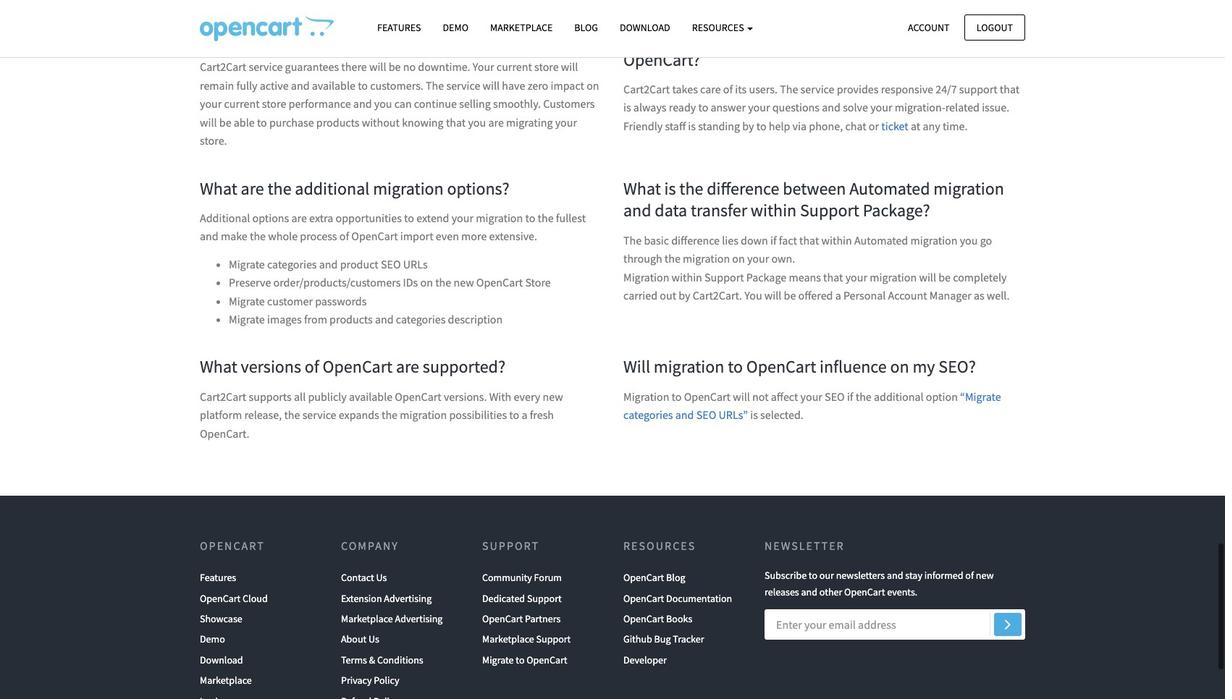 Task type: vqa. For each thing, say whether or not it's contained in the screenshot.
Downloads in your downloads your purchased extensions
no



Task type: describe. For each thing, give the bounding box(es) containing it.
download link for blog
[[609, 15, 681, 41]]

purchase
[[269, 115, 314, 130]]

are up "cart2cart supports all publicly available opencart versions. with every new platform release, the service expands the migration possibilities to a fresh opencart." at the bottom left of the page
[[396, 356, 419, 378]]

responsive
[[881, 82, 934, 96]]

to inside subscribe to our newsletters and stay informed of new releases and other opencart events.
[[809, 569, 818, 582]]

store
[[525, 275, 551, 290]]

preserve
[[229, 275, 271, 290]]

cart2cart supports all publicly available opencart versions. with every new platform release, the service expands the migration possibilities to a fresh opencart.
[[200, 389, 563, 441]]

opencart up urls" at the right of page
[[684, 389, 731, 404]]

that inside the cart2cart takes care of its users. the service provides responsive 24/7 support that is always ready to answer your questions and solve your migration-related issue. friendly staff is standing by to help via phone, chat or
[[1000, 82, 1020, 96]]

what kind of support is offered for migration to opencart?
[[624, 26, 963, 71]]

the inside the basic difference lies down if fact that within automated migration you go through the migration on your own. migration within support package means that your migration will be completely carried out by cart2cart. you will be offered a personal account manager as well.
[[624, 233, 642, 247]]

opencart up the "github"
[[624, 613, 664, 626]]

"migrate categories and seo urls"
[[624, 389, 1001, 423]]

tracker
[[673, 633, 704, 646]]

0 horizontal spatial current
[[224, 96, 260, 111]]

migration up urls" at the right of page
[[654, 356, 725, 378]]

&
[[369, 654, 375, 667]]

opencart up affect
[[747, 356, 816, 378]]

more
[[461, 229, 487, 244]]

and left 'other'
[[801, 586, 818, 599]]

service up active
[[249, 59, 283, 74]]

will left not
[[733, 389, 750, 404]]

and up "without"
[[353, 96, 372, 111]]

github
[[624, 633, 652, 646]]

by inside the basic difference lies down if fact that within automated migration you go through the migration on your own. migration within support package means that your migration will be completely carried out by cart2cart. you will be offered a personal account manager as well.
[[679, 289, 691, 303]]

opencart down opencart blog link
[[624, 592, 664, 605]]

Enter your email address text field
[[765, 609, 1026, 640]]

be left able at the left top of page
[[219, 115, 231, 130]]

community forum link
[[482, 568, 562, 589]]

there
[[341, 59, 367, 74]]

well.
[[987, 289, 1010, 303]]

contact us link
[[341, 568, 387, 589]]

that inside cart2cart service guarantees there will be no downtime. your current store will remain fully active and available to customers. the service will have zero impact on your current store performance and you can continue selling smoothly. customers will be able to purchase products without knowing that you are migrating your store.
[[446, 115, 466, 130]]

migrate to opencart link
[[482, 650, 568, 671]]

2 migration from the top
[[624, 389, 670, 404]]

fullest
[[556, 211, 586, 225]]

your up or
[[871, 100, 893, 115]]

between
[[783, 177, 846, 200]]

documentation
[[666, 592, 732, 605]]

offered inside the basic difference lies down if fact that within automated migration you go through the migration on your own. migration within support package means that your migration will be completely carried out by cart2cart. you will be offered a personal account manager as well.
[[799, 289, 833, 303]]

"migrate
[[960, 389, 1001, 404]]

24/7
[[936, 82, 957, 96]]

demo for demo link to the right
[[443, 21, 469, 34]]

impact
[[551, 78, 584, 92]]

support up community
[[482, 539, 540, 553]]

1 horizontal spatial demo link
[[432, 15, 479, 41]]

the down all
[[284, 408, 300, 423]]

your down remain
[[200, 96, 222, 111]]

are inside cart2cart service guarantees there will be no downtime. your current store will remain fully active and available to customers. the service will have zero impact on your current store performance and you can continue selling smoothly. customers will be able to purchase products without knowing that you are migrating your store.
[[488, 115, 504, 130]]

migrate categories and product seo urls preserve order/products/customers ids on the new opencart store migrate customer passwords migrate images from products and categories description
[[229, 257, 551, 327]]

manager
[[930, 289, 972, 303]]

and up what versions of opencart are supported?
[[375, 312, 394, 327]]

will for will migration to opencart influence on my seo?
[[624, 356, 650, 378]]

1 horizontal spatial if
[[847, 389, 854, 404]]

0 horizontal spatial blog
[[575, 21, 598, 34]]

options?
[[447, 177, 510, 200]]

the basic difference lies down if fact that within automated migration you go through the migration on your own. migration within support package means that your migration will be completely carried out by cart2cart. you will be offered a personal account manager as well.
[[624, 233, 1010, 303]]

always
[[634, 100, 667, 115]]

ready
[[669, 100, 696, 115]]

will up store.
[[200, 115, 217, 130]]

as
[[974, 289, 985, 303]]

a inside the basic difference lies down if fact that within automated migration you go through the migration on your own. migration within support package means that your migration will be completely carried out by cart2cart. you will be offered a personal account manager as well.
[[836, 289, 841, 303]]

forum
[[534, 572, 562, 585]]

marketplace for marketplace advertising
[[341, 613, 393, 626]]

0 vertical spatial you
[[374, 96, 392, 111]]

its
[[735, 82, 747, 96]]

your down down
[[747, 252, 769, 266]]

is inside what is the difference between automated migration and data transfer within support package?
[[665, 177, 676, 200]]

on inside the 'migrate categories and product seo urls preserve order/products/customers ids on the new opencart store migrate customer passwords migrate images from products and categories description'
[[420, 275, 433, 290]]

versions.
[[444, 389, 487, 404]]

make
[[221, 229, 248, 244]]

opencart documentation link
[[624, 589, 732, 609]]

your down users.
[[748, 100, 770, 115]]

0 vertical spatial resources
[[692, 21, 746, 34]]

phone,
[[809, 119, 843, 133]]

your down customers
[[555, 115, 577, 130]]

description
[[448, 312, 503, 327]]

process
[[300, 229, 337, 244]]

features link for opencart cloud
[[200, 568, 236, 589]]

is left the always
[[624, 100, 631, 115]]

conditions
[[377, 654, 424, 667]]

about
[[341, 633, 367, 646]]

subscribe
[[765, 569, 807, 582]]

influence
[[820, 356, 887, 378]]

2 vertical spatial store
[[262, 96, 286, 111]]

takes
[[672, 82, 698, 96]]

0 vertical spatial additional
[[295, 177, 370, 200]]

logout
[[977, 21, 1013, 34]]

your up personal on the top right of page
[[846, 270, 868, 285]]

seo inside "migrate categories and seo urls"
[[697, 408, 717, 423]]

support inside marketplace support link
[[536, 633, 571, 646]]

is down not
[[751, 408, 758, 423]]

care
[[700, 82, 721, 96]]

you
[[745, 289, 762, 303]]

download for demo
[[200, 654, 243, 667]]

fact
[[779, 233, 797, 247]]

customer
[[267, 294, 313, 308]]

0 vertical spatial current
[[497, 59, 532, 74]]

images
[[267, 312, 302, 327]]

other
[[820, 586, 843, 599]]

products inside the 'migrate categories and product seo urls preserve order/products/customers ids on the new opencart store migrate customer passwords migrate images from products and categories description'
[[330, 312, 373, 327]]

marketplace advertising link
[[341, 609, 443, 630]]

able
[[234, 115, 255, 130]]

of inside additional options are extra opportunities to extend your migration to the fullest and make the whole process of opencart import even more extensive.
[[340, 229, 349, 244]]

friendly
[[624, 119, 663, 133]]

staff
[[665, 119, 686, 133]]

smoothly.
[[493, 96, 541, 111]]

urls"
[[719, 408, 748, 423]]

opencart down marketplace support link
[[527, 654, 568, 667]]

marketplace support link
[[482, 630, 571, 650]]

migration inside "cart2cart supports all publicly available opencart versions. with every new platform release, the service expands the migration possibilities to a fresh opencart."
[[400, 408, 447, 423]]

and up events. on the bottom of page
[[887, 569, 904, 582]]

of inside the cart2cart takes care of its users. the service provides responsive 24/7 support that is always ready to answer your questions and solve your migration-related issue. friendly staff is standing by to help via phone, chat or
[[723, 82, 733, 96]]

1 vertical spatial store
[[535, 59, 559, 74]]

option
[[926, 389, 958, 404]]

affect
[[771, 389, 798, 404]]

help
[[769, 119, 791, 133]]

cart2cart for what kind of support is offered for migration to opencart?
[[624, 82, 670, 96]]

migration inside the basic difference lies down if fact that within automated migration you go through the migration on your own. migration within support package means that your migration will be completely carried out by cart2cart. you will be offered a personal account manager as well.
[[624, 270, 670, 285]]

us for about us
[[369, 633, 379, 646]]

policy
[[374, 674, 399, 687]]

0 vertical spatial my
[[230, 26, 253, 48]]

migration up personal on the top right of page
[[870, 270, 917, 285]]

on inside the basic difference lies down if fact that within automated migration you go through the migration on your own. migration within support package means that your migration will be completely carried out by cart2cart. you will be offered a personal account manager as well.
[[733, 252, 745, 266]]

own.
[[772, 252, 796, 266]]

will my store be online during migration process?
[[200, 26, 555, 48]]

migration down lies at the top of page
[[683, 252, 730, 266]]

during
[[367, 26, 415, 48]]

support inside what is the difference between automated migration and data transfer within support package?
[[800, 199, 860, 222]]

automated inside what is the difference between automated migration and data transfer within support package?
[[850, 177, 930, 200]]

will up impact
[[561, 59, 578, 74]]

publicly
[[308, 389, 347, 404]]

from
[[304, 312, 327, 327]]

the down 'options'
[[250, 229, 266, 244]]

opencart up 'publicly'
[[323, 356, 393, 378]]

will up manager
[[919, 270, 937, 285]]

migration up downtime.
[[418, 26, 489, 48]]

be up guarantees
[[296, 26, 314, 48]]

new inside "cart2cart supports all publicly available opencart versions. with every new platform release, the service expands the migration possibilities to a fresh opencart."
[[543, 389, 563, 404]]

1 vertical spatial blog
[[666, 572, 686, 585]]

personal
[[844, 289, 886, 303]]

download link for demo
[[200, 650, 243, 671]]

1 vertical spatial categories
[[396, 312, 446, 327]]

zero
[[528, 78, 548, 92]]

ids
[[403, 275, 418, 290]]

without
[[362, 115, 400, 130]]

of inside subscribe to our newsletters and stay informed of new releases and other opencart events.
[[966, 569, 974, 582]]

carried
[[624, 289, 658, 303]]

github bug tracker
[[624, 633, 704, 646]]

remain
[[200, 78, 234, 92]]

blog link
[[564, 15, 609, 41]]

to inside "cart2cart supports all publicly available opencart versions. with every new platform release, the service expands the migration possibilities to a fresh opencart."
[[509, 408, 519, 423]]

1 vertical spatial resources
[[624, 539, 696, 553]]

and down guarantees
[[291, 78, 310, 92]]

migration up "extend"
[[373, 177, 444, 200]]

1 horizontal spatial my
[[913, 356, 935, 378]]

the up 'options'
[[268, 177, 292, 200]]

not
[[753, 389, 769, 404]]

is right staff
[[688, 119, 696, 133]]

service inside "cart2cart supports all publicly available opencart versions. with every new platform release, the service expands the migration possibilities to a fresh opencart."
[[303, 408, 336, 423]]

advertising for marketplace advertising
[[395, 613, 443, 626]]

service up selling
[[446, 78, 480, 92]]

2 horizontal spatial within
[[822, 233, 852, 247]]

privacy policy link
[[341, 671, 399, 691]]

fully
[[237, 78, 258, 92]]

features link for demo
[[366, 15, 432, 41]]

support inside dedicated support link
[[527, 592, 562, 605]]

newsletter
[[765, 539, 845, 553]]

the left fullest
[[538, 211, 554, 225]]

categories for "migrate categories and seo urls"
[[624, 408, 673, 423]]

new inside subscribe to our newsletters and stay informed of new releases and other opencart events.
[[976, 569, 994, 582]]

account inside account link
[[908, 21, 950, 34]]

service inside the cart2cart takes care of its users. the service provides responsive 24/7 support that is always ready to answer your questions and solve your migration-related issue. friendly staff is standing by to help via phone, chat or
[[801, 82, 835, 96]]

what for what is the difference between automated migration and data transfer within support package?
[[624, 177, 661, 200]]

import
[[400, 229, 434, 244]]

be up manager
[[939, 270, 951, 285]]

on right influence
[[891, 356, 909, 378]]

features for demo
[[377, 21, 421, 34]]

migration down package?
[[911, 233, 958, 247]]

marketplace advertising
[[341, 613, 443, 626]]

migration inside what is the difference between automated migration and data transfer within support package?
[[934, 177, 1005, 200]]

will right "there"
[[369, 59, 386, 74]]

automated inside the basic difference lies down if fact that within automated migration you go through the migration on your own. migration within support package means that your migration will be completely carried out by cart2cart. you will be offered a personal account manager as well.
[[855, 233, 908, 247]]

provides
[[837, 82, 879, 96]]

will down package at right
[[765, 289, 782, 303]]

1 vertical spatial additional
[[874, 389, 924, 404]]

2 horizontal spatial seo
[[825, 389, 845, 404]]

selected.
[[761, 408, 804, 423]]

1 horizontal spatial marketplace link
[[479, 15, 564, 41]]

the right expands
[[382, 408, 398, 423]]

your right affect
[[801, 389, 823, 404]]

releases
[[765, 586, 799, 599]]

migration inside what kind of support is offered for migration to opencart?
[[873, 26, 944, 48]]



Task type: locate. For each thing, give the bounding box(es) containing it.
0 horizontal spatial will
[[200, 26, 227, 48]]

your inside additional options are extra opportunities to extend your migration to the fullest and make the whole process of opencart import even more extensive.
[[452, 211, 474, 225]]

by down answer
[[743, 119, 754, 133]]

what up platform
[[200, 356, 237, 378]]

you left go on the right of page
[[960, 233, 978, 247]]

the inside what is the difference between automated migration and data transfer within support package?
[[680, 177, 704, 200]]

1 horizontal spatial within
[[751, 199, 797, 222]]

download
[[620, 21, 670, 34], [200, 654, 243, 667]]

marketplace down showcase link
[[200, 674, 252, 687]]

and inside additional options are extra opportunities to extend your migration to the fullest and make the whole process of opencart import even more extensive.
[[200, 229, 219, 244]]

offered inside what kind of support is offered for migration to opencart?
[[794, 26, 846, 48]]

opencart?
[[624, 48, 700, 71]]

migration up go on the right of page
[[934, 177, 1005, 200]]

1 vertical spatial seo
[[825, 389, 845, 404]]

new right informed
[[976, 569, 994, 582]]

showcase
[[200, 613, 242, 626]]

migration down versions.
[[400, 408, 447, 423]]

seo inside the 'migrate categories and product seo urls preserve order/products/customers ids on the new opencart store migrate customer passwords migrate images from products and categories description'
[[381, 257, 401, 271]]

products
[[316, 115, 360, 130], [330, 312, 373, 327]]

terms & conditions link
[[341, 650, 424, 671]]

opencart up showcase on the left bottom
[[200, 592, 241, 605]]

of inside what kind of support is offered for migration to opencart?
[[700, 26, 715, 48]]

will down your
[[483, 78, 500, 92]]

ticket link
[[882, 119, 909, 133]]

1 horizontal spatial by
[[743, 119, 754, 133]]

1 vertical spatial you
[[468, 115, 486, 130]]

resources up care
[[692, 21, 746, 34]]

1 horizontal spatial categories
[[396, 312, 446, 327]]

0 vertical spatial offered
[[794, 26, 846, 48]]

0 vertical spatial if
[[771, 233, 777, 247]]

1 horizontal spatial seo
[[697, 408, 717, 423]]

and
[[291, 78, 310, 92], [353, 96, 372, 111], [822, 100, 841, 115], [624, 199, 652, 222], [200, 229, 219, 244], [319, 257, 338, 271], [375, 312, 394, 327], [676, 408, 694, 423], [887, 569, 904, 582], [801, 586, 818, 599]]

support up its
[[718, 26, 775, 48]]

1 vertical spatial within
[[822, 233, 852, 247]]

customers.
[[370, 78, 424, 92]]

2 vertical spatial new
[[976, 569, 994, 582]]

developer
[[624, 654, 667, 667]]

newsletters
[[836, 569, 885, 582]]

have
[[502, 78, 525, 92]]

the right ids
[[435, 275, 451, 290]]

cart2cart
[[200, 59, 246, 74], [624, 82, 670, 96], [200, 389, 246, 404]]

seo down influence
[[825, 389, 845, 404]]

opencart inside additional options are extra opportunities to extend your migration to the fullest and make the whole process of opencart import even more extensive.
[[352, 229, 398, 244]]

opencart left store
[[476, 275, 523, 290]]

kind
[[665, 26, 697, 48]]

download link down showcase link
[[200, 650, 243, 671]]

support up partners
[[527, 592, 562, 605]]

you inside the basic difference lies down if fact that within automated migration you go through the migration on your own. migration within support package means that your migration will be completely carried out by cart2cart. you will be offered a personal account manager as well.
[[960, 233, 978, 247]]

marketplace down opencart partners link
[[482, 633, 534, 646]]

contact us
[[341, 572, 387, 585]]

performance
[[289, 96, 351, 111]]

terms & conditions
[[341, 654, 424, 667]]

1 vertical spatial demo link
[[200, 630, 225, 650]]

0 vertical spatial blog
[[575, 21, 598, 34]]

features inside "link"
[[377, 21, 421, 34]]

seo left the urls
[[381, 257, 401, 271]]

opencart books
[[624, 613, 693, 626]]

cart2cart inside cart2cart service guarantees there will be no downtime. your current store will remain fully active and available to customers. the service will have zero impact on your current store performance and you can continue selling smoothly. customers will be able to purchase products without knowing that you are migrating your store.
[[200, 59, 246, 74]]

and up order/products/customers
[[319, 257, 338, 271]]

my up 'fully'
[[230, 26, 253, 48]]

opencart up opencart documentation
[[624, 572, 664, 585]]

knowing
[[402, 115, 444, 130]]

0 vertical spatial download
[[620, 21, 670, 34]]

available
[[312, 78, 356, 92], [349, 389, 393, 404]]

extra
[[309, 211, 333, 225]]

1 vertical spatial support
[[960, 82, 998, 96]]

0 vertical spatial seo
[[381, 257, 401, 271]]

opencart down newsletters
[[845, 586, 885, 599]]

angle right image
[[1005, 615, 1011, 633]]

the inside the 'migrate categories and product seo urls preserve order/products/customers ids on the new opencart store migrate customer passwords migrate images from products and categories description'
[[435, 275, 451, 290]]

1 vertical spatial difference
[[672, 233, 720, 247]]

marketplace support
[[482, 633, 571, 646]]

0 vertical spatial cart2cart
[[200, 59, 246, 74]]

cart2cart inside the cart2cart takes care of its users. the service provides responsive 24/7 support that is always ready to answer your questions and solve your migration-related issue. friendly staff is standing by to help via phone, chat or
[[624, 82, 670, 96]]

marketplace down extension
[[341, 613, 393, 626]]

1 vertical spatial features link
[[200, 568, 236, 589]]

0 horizontal spatial categories
[[267, 257, 317, 271]]

you up "without"
[[374, 96, 392, 111]]

a inside "cart2cart supports all publicly available opencart versions. with every new platform release, the service expands the migration possibilities to a fresh opencart."
[[522, 408, 528, 423]]

your
[[473, 59, 494, 74]]

and down additional
[[200, 229, 219, 244]]

will for will my store be online during migration process?
[[200, 26, 227, 48]]

cart2cart service guarantees there will be no downtime. your current store will remain fully active and available to customers. the service will have zero impact on your current store performance and you can continue selling smoothly. customers will be able to purchase products without knowing that you are migrating your store.
[[200, 59, 599, 148]]

opencart cloud
[[200, 592, 268, 605]]

support inside the cart2cart takes care of its users. the service provides responsive 24/7 support that is always ready to answer your questions and solve your migration-related issue. friendly staff is standing by to help via phone, chat or
[[960, 82, 998, 96]]

terms
[[341, 654, 367, 667]]

will up remain
[[200, 26, 227, 48]]

demo link
[[432, 15, 479, 41], [200, 630, 225, 650]]

0 vertical spatial store
[[256, 26, 293, 48]]

be down means
[[784, 289, 796, 303]]

and left urls" at the right of page
[[676, 408, 694, 423]]

0 vertical spatial categories
[[267, 257, 317, 271]]

will migration to opencart influence on my seo?
[[624, 356, 976, 378]]

cart2cart for what versions of opencart are supported?
[[200, 389, 246, 404]]

opencart down dedicated
[[482, 613, 523, 626]]

whole
[[268, 229, 298, 244]]

0 horizontal spatial support
[[718, 26, 775, 48]]

available up expands
[[349, 389, 393, 404]]

automated
[[850, 177, 930, 200], [855, 233, 908, 247]]

the
[[268, 177, 292, 200], [680, 177, 704, 200], [538, 211, 554, 225], [250, 229, 266, 244], [665, 252, 681, 266], [435, 275, 451, 290], [856, 389, 872, 404], [284, 408, 300, 423], [382, 408, 398, 423]]

marketplace
[[490, 21, 553, 34], [341, 613, 393, 626], [482, 633, 534, 646], [200, 674, 252, 687]]

1 horizontal spatial features
[[377, 21, 421, 34]]

migrate to opencart
[[482, 654, 568, 667]]

of up all
[[305, 356, 319, 378]]

0 horizontal spatial a
[[522, 408, 528, 423]]

advertising for extension advertising
[[384, 592, 432, 605]]

1 horizontal spatial the
[[624, 233, 642, 247]]

what left kind
[[624, 26, 661, 48]]

additional left option
[[874, 389, 924, 404]]

download for blog
[[620, 21, 670, 34]]

advertising
[[384, 592, 432, 605], [395, 613, 443, 626]]

my left seo?
[[913, 356, 935, 378]]

migration inside additional options are extra opportunities to extend your migration to the fullest and make the whole process of opencart import even more extensive.
[[476, 211, 523, 225]]

support inside what kind of support is offered for migration to opencart?
[[718, 26, 775, 48]]

of right kind
[[700, 26, 715, 48]]

1 vertical spatial automated
[[855, 233, 908, 247]]

by inside the cart2cart takes care of its users. the service provides responsive 24/7 support that is always ready to answer your questions and solve your migration-related issue. friendly staff is standing by to help via phone, chat or
[[743, 119, 754, 133]]

is inside what kind of support is offered for migration to opencart?
[[779, 26, 791, 48]]

and inside what is the difference between automated migration and data transfer within support package?
[[624, 199, 652, 222]]

account up 24/7
[[908, 21, 950, 34]]

account left manager
[[888, 289, 928, 303]]

0 vertical spatial features link
[[366, 15, 432, 41]]

marketplace for rightmost marketplace link
[[490, 21, 553, 34]]

marketplace up your
[[490, 21, 553, 34]]

1 vertical spatial if
[[847, 389, 854, 404]]

extensive.
[[489, 229, 537, 244]]

demo for the left demo link
[[200, 633, 225, 646]]

my
[[230, 26, 253, 48], [913, 356, 935, 378]]

migrate
[[229, 257, 265, 271], [229, 294, 265, 308], [229, 312, 265, 327], [482, 654, 514, 667]]

every
[[514, 389, 541, 404]]

opencart - cart2cart migration image
[[200, 15, 334, 41]]

to inside what kind of support is offered for migration to opencart?
[[947, 26, 963, 48]]

will
[[369, 59, 386, 74], [561, 59, 578, 74], [483, 78, 500, 92], [200, 115, 217, 130], [919, 270, 937, 285], [765, 289, 782, 303], [733, 389, 750, 404]]

on inside cart2cart service guarantees there will be no downtime. your current store will remain fully active and available to customers. the service will have zero impact on your current store performance and you can continue selling smoothly. customers will be able to purchase products without knowing that you are migrating your store.
[[587, 78, 599, 92]]

1 vertical spatial features
[[200, 572, 236, 585]]

are inside additional options are extra opportunities to extend your migration to the fullest and make the whole process of opencart import even more extensive.
[[291, 211, 307, 225]]

0 horizontal spatial seo
[[381, 257, 401, 271]]

categories inside "migrate categories and seo urls"
[[624, 408, 673, 423]]

demo down showcase link
[[200, 633, 225, 646]]

versions
[[241, 356, 301, 378]]

categories
[[267, 257, 317, 271], [396, 312, 446, 327], [624, 408, 673, 423]]

1 horizontal spatial current
[[497, 59, 532, 74]]

and left data
[[624, 199, 652, 222]]

1 horizontal spatial additional
[[874, 389, 924, 404]]

difference left lies at the top of page
[[672, 233, 720, 247]]

0 vertical spatial demo
[[443, 21, 469, 34]]

1 vertical spatial advertising
[[395, 613, 443, 626]]

us for contact us
[[376, 572, 387, 585]]

2 horizontal spatial new
[[976, 569, 994, 582]]

package?
[[863, 199, 931, 222]]

available inside cart2cart service guarantees there will be no downtime. your current store will remain fully active and available to customers. the service will have zero impact on your current store performance and you can continue selling smoothly. customers will be able to purchase products without knowing that you are migrating your store.
[[312, 78, 356, 92]]

0 vertical spatial download link
[[609, 15, 681, 41]]

0 vertical spatial migration
[[624, 270, 670, 285]]

marketplace link down showcase link
[[200, 671, 252, 691]]

0 horizontal spatial you
[[374, 96, 392, 111]]

products down performance
[[316, 115, 360, 130]]

about us
[[341, 633, 379, 646]]

demo inside demo link
[[443, 21, 469, 34]]

0 horizontal spatial additional
[[295, 177, 370, 200]]

community forum
[[482, 572, 562, 585]]

0 vertical spatial products
[[316, 115, 360, 130]]

and up the phone,
[[822, 100, 841, 115]]

what for what are the additional migration options?
[[200, 177, 237, 200]]

of right informed
[[966, 569, 974, 582]]

data
[[655, 199, 687, 222]]

2 horizontal spatial you
[[960, 233, 978, 247]]

opencart inside "cart2cart supports all publicly available opencart versions. with every new platform release, the service expands the migration possibilities to a fresh opencart."
[[395, 389, 442, 404]]

new up 'fresh'
[[543, 389, 563, 404]]

0 horizontal spatial features
[[200, 572, 236, 585]]

0 horizontal spatial the
[[426, 78, 444, 92]]

0 vertical spatial a
[[836, 289, 841, 303]]

0 horizontal spatial within
[[672, 270, 702, 285]]

that right fact on the top right
[[800, 233, 819, 247]]

migration
[[418, 26, 489, 48], [873, 26, 944, 48], [373, 177, 444, 200], [934, 177, 1005, 200], [476, 211, 523, 225], [911, 233, 958, 247], [683, 252, 730, 266], [870, 270, 917, 285], [654, 356, 725, 378], [400, 408, 447, 423]]

1 vertical spatial marketplace link
[[200, 671, 252, 691]]

1 vertical spatial current
[[224, 96, 260, 111]]

passwords
[[315, 294, 367, 308]]

your
[[200, 96, 222, 111], [748, 100, 770, 115], [871, 100, 893, 115], [555, 115, 577, 130], [452, 211, 474, 225], [747, 252, 769, 266], [846, 270, 868, 285], [801, 389, 823, 404]]

1 vertical spatial cart2cart
[[624, 82, 670, 96]]

and inside the cart2cart takes care of its users. the service provides responsive 24/7 support that is always ready to answer your questions and solve your migration-related issue. friendly staff is standing by to help via phone, chat or
[[822, 100, 841, 115]]

0 horizontal spatial demo link
[[200, 630, 225, 650]]

the
[[426, 78, 444, 92], [780, 82, 798, 96], [624, 233, 642, 247]]

what inside what kind of support is offered for migration to opencart?
[[624, 26, 661, 48]]

any
[[923, 119, 941, 133]]

opencart blog link
[[624, 568, 686, 589]]

chat
[[846, 119, 867, 133]]

what for what versions of opencart are supported?
[[200, 356, 237, 378]]

store up "zero"
[[535, 59, 559, 74]]

that
[[1000, 82, 1020, 96], [446, 115, 466, 130], [800, 233, 819, 247], [824, 270, 843, 285]]

the up "continue"
[[426, 78, 444, 92]]

us right about at the left of page
[[369, 633, 379, 646]]

opencart blog
[[624, 572, 686, 585]]

offered down means
[[799, 289, 833, 303]]

1 vertical spatial will
[[624, 356, 650, 378]]

difference inside the basic difference lies down if fact that within automated migration you go through the migration on your own. migration within support package means that your migration will be completely carried out by cart2cart. you will be offered a personal account manager as well.
[[672, 233, 720, 247]]

1 vertical spatial download link
[[200, 650, 243, 671]]

features for opencart cloud
[[200, 572, 236, 585]]

support inside the basic difference lies down if fact that within automated migration you go through the migration on your own. migration within support package means that your migration will be completely carried out by cart2cart. you will be offered a personal account manager as well.
[[705, 270, 744, 285]]

products down the passwords
[[330, 312, 373, 327]]

1 horizontal spatial a
[[836, 289, 841, 303]]

0 vertical spatial difference
[[707, 177, 780, 200]]

opencart.
[[200, 427, 249, 441]]

will down carried
[[624, 356, 650, 378]]

products inside cart2cart service guarantees there will be no downtime. your current store will remain fully active and available to customers. the service will have zero impact on your current store performance and you can continue selling smoothly. customers will be able to purchase products without knowing that you are migrating your store.
[[316, 115, 360, 130]]

within up fact on the top right
[[751, 199, 797, 222]]

platform
[[200, 408, 242, 423]]

1 migration from the top
[[624, 270, 670, 285]]

1 horizontal spatial blog
[[666, 572, 686, 585]]

1 horizontal spatial features link
[[366, 15, 432, 41]]

migration-
[[895, 100, 946, 115]]

download down showcase link
[[200, 654, 243, 667]]

blog up opencart documentation
[[666, 572, 686, 585]]

1 vertical spatial us
[[369, 633, 379, 646]]

0 horizontal spatial new
[[454, 275, 474, 290]]

advertising up marketplace advertising
[[384, 592, 432, 605]]

go
[[980, 233, 992, 247]]

0 horizontal spatial marketplace link
[[200, 671, 252, 691]]

2 vertical spatial within
[[672, 270, 702, 285]]

2 vertical spatial you
[[960, 233, 978, 247]]

support down partners
[[536, 633, 571, 646]]

means
[[789, 270, 821, 285]]

2 horizontal spatial the
[[780, 82, 798, 96]]

for
[[849, 26, 870, 48]]

ticket
[[882, 119, 909, 133]]

1 vertical spatial demo
[[200, 633, 225, 646]]

0 horizontal spatial by
[[679, 289, 691, 303]]

if inside the basic difference lies down if fact that within automated migration you go through the migration on your own. migration within support package means that your migration will be completely carried out by cart2cart. you will be offered a personal account manager as well.
[[771, 233, 777, 247]]

the inside cart2cart service guarantees there will be no downtime. your current store will remain fully active and available to customers. the service will have zero impact on your current store performance and you can continue selling smoothly. customers will be able to purchase products without knowing that you are migrating your store.
[[426, 78, 444, 92]]

additional options are extra opportunities to extend your migration to the fullest and make the whole process of opencart import even more extensive.
[[200, 211, 586, 244]]

extension advertising link
[[341, 589, 432, 609]]

0 vertical spatial available
[[312, 78, 356, 92]]

that down selling
[[446, 115, 466, 130]]

migrating
[[506, 115, 553, 130]]

cart2cart inside "cart2cart supports all publicly available opencart versions. with every new platform release, the service expands the migration possibilities to a fresh opencart."
[[200, 389, 246, 404]]

cart2cart up the always
[[624, 82, 670, 96]]

support up related
[[960, 82, 998, 96]]

new inside the 'migrate categories and product seo urls preserve order/products/customers ids on the new opencart store migrate customer passwords migrate images from products and categories description'
[[454, 275, 474, 290]]

within inside what is the difference between automated migration and data transfer within support package?
[[751, 199, 797, 222]]

0 vertical spatial demo link
[[432, 15, 479, 41]]

support up the basic difference lies down if fact that within automated migration you go through the migration on your own. migration within support package means that your migration will be completely carried out by cart2cart. you will be offered a personal account manager as well.
[[800, 199, 860, 222]]

1 horizontal spatial demo
[[443, 21, 469, 34]]

2 horizontal spatial categories
[[624, 408, 673, 423]]

are down "smoothly."
[[488, 115, 504, 130]]

2 vertical spatial cart2cart
[[200, 389, 246, 404]]

service
[[249, 59, 283, 74], [446, 78, 480, 92], [801, 82, 835, 96], [303, 408, 336, 423]]

the inside the basic difference lies down if fact that within automated migration you go through the migration on your own. migration within support package means that your migration will be completely carried out by cart2cart. you will be offered a personal account manager as well.
[[665, 252, 681, 266]]

be
[[296, 26, 314, 48], [389, 59, 401, 74], [219, 115, 231, 130], [939, 270, 951, 285], [784, 289, 796, 303]]

fresh
[[530, 408, 554, 423]]

1 vertical spatial a
[[522, 408, 528, 423]]

0 horizontal spatial download
[[200, 654, 243, 667]]

online
[[318, 26, 364, 48]]

1 vertical spatial available
[[349, 389, 393, 404]]

what inside what is the difference between automated migration and data transfer within support package?
[[624, 177, 661, 200]]

logout link
[[965, 14, 1026, 40]]

available up performance
[[312, 78, 356, 92]]

0 vertical spatial new
[[454, 275, 474, 290]]

store.
[[200, 134, 227, 148]]

opencart inside subscribe to our newsletters and stay informed of new releases and other opencart events.
[[845, 586, 885, 599]]

privacy
[[341, 674, 372, 687]]

0 horizontal spatial demo
[[200, 633, 225, 646]]

can
[[395, 96, 412, 111]]

0 vertical spatial will
[[200, 26, 227, 48]]

by right out
[[679, 289, 691, 303]]

the down basic
[[665, 252, 681, 266]]

extension
[[341, 592, 382, 605]]

1 vertical spatial download
[[200, 654, 243, 667]]

cart2cart up platform
[[200, 389, 246, 404]]

available inside "cart2cart supports all publicly available opencart versions. with every new platform release, the service expands the migration possibilities to a fresh opencart."
[[349, 389, 393, 404]]

contact
[[341, 572, 374, 585]]

service down 'publicly'
[[303, 408, 336, 423]]

download up opencart?
[[620, 21, 670, 34]]

2 vertical spatial categories
[[624, 408, 673, 423]]

categories for migrate categories and product seo urls preserve order/products/customers ids on the new opencart store migrate customer passwords migrate images from products and categories description
[[267, 257, 317, 271]]

store down active
[[262, 96, 286, 111]]

on down lies at the top of page
[[733, 252, 745, 266]]

0 vertical spatial account
[[908, 21, 950, 34]]

the down influence
[[856, 389, 872, 404]]

0 vertical spatial by
[[743, 119, 754, 133]]

what up basic
[[624, 177, 661, 200]]

seo left urls" at the right of page
[[697, 408, 717, 423]]

marketplace for marketplace support
[[482, 633, 534, 646]]

what for what kind of support is offered for migration to opencart?
[[624, 26, 661, 48]]

cart2cart for will my store be online during migration process?
[[200, 59, 246, 74]]

account inside the basic difference lies down if fact that within automated migration you go through the migration on your own. migration within support package means that your migration will be completely carried out by cart2cart. you will be offered a personal account manager as well.
[[888, 289, 928, 303]]

be left no
[[389, 59, 401, 74]]

opencart up opencart cloud at bottom left
[[200, 539, 265, 553]]

marketplace for the bottommost marketplace link
[[200, 674, 252, 687]]

what are the additional migration options?
[[200, 177, 510, 200]]

are up 'options'
[[241, 177, 264, 200]]

current up able at the left top of page
[[224, 96, 260, 111]]

1 horizontal spatial download link
[[609, 15, 681, 41]]

of left its
[[723, 82, 733, 96]]

you down selling
[[468, 115, 486, 130]]

1 horizontal spatial download
[[620, 21, 670, 34]]

on right impact
[[587, 78, 599, 92]]

opencart inside the 'migrate categories and product seo urls preserve order/products/customers ids on the new opencart store migrate customer passwords migrate images from products and categories description'
[[476, 275, 523, 290]]

1 vertical spatial account
[[888, 289, 928, 303]]

features up no
[[377, 21, 421, 34]]

cloud
[[243, 592, 268, 605]]

2 vertical spatial seo
[[697, 408, 717, 423]]

the inside the cart2cart takes care of its users. the service provides responsive 24/7 support that is always ready to answer your questions and solve your migration-related issue. friendly staff is standing by to help via phone, chat or
[[780, 82, 798, 96]]

urls
[[403, 257, 428, 271]]

and inside "migrate categories and seo urls"
[[676, 408, 694, 423]]

that right means
[[824, 270, 843, 285]]

difference inside what is the difference between automated migration and data transfer within support package?
[[707, 177, 780, 200]]

opencart left versions.
[[395, 389, 442, 404]]

books
[[666, 613, 693, 626]]

0 vertical spatial features
[[377, 21, 421, 34]]

what
[[624, 26, 661, 48], [200, 177, 237, 200], [624, 177, 661, 200], [200, 356, 237, 378]]

dedicated support
[[482, 592, 562, 605]]

1 horizontal spatial you
[[468, 115, 486, 130]]

0 vertical spatial support
[[718, 26, 775, 48]]

is
[[779, 26, 791, 48], [624, 100, 631, 115], [688, 119, 696, 133], [665, 177, 676, 200], [751, 408, 758, 423]]

0 horizontal spatial features link
[[200, 568, 236, 589]]



